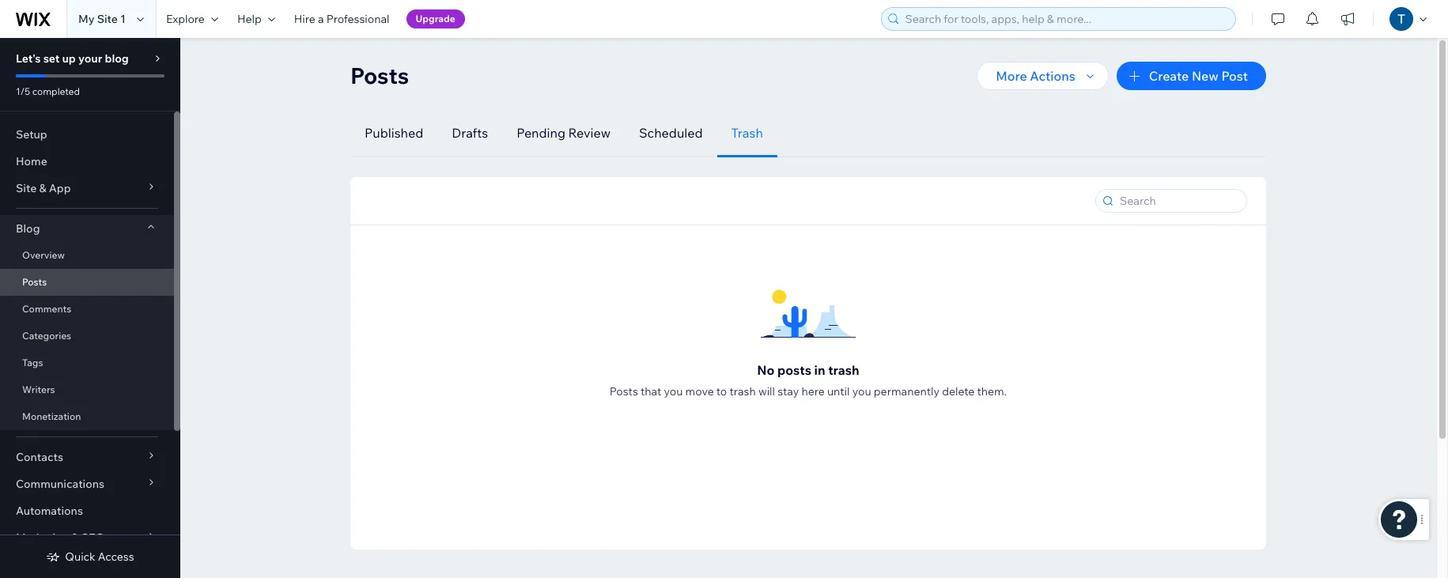 Task type: locate. For each thing, give the bounding box(es) containing it.
site inside popup button
[[16, 181, 37, 195]]

monetization
[[22, 411, 81, 422]]

site down "home"
[[16, 181, 37, 195]]

0 vertical spatial &
[[39, 181, 46, 195]]

pending review
[[517, 125, 611, 141]]

hire a professional
[[294, 12, 390, 26]]

set
[[43, 51, 60, 66]]

site
[[97, 12, 118, 26], [16, 181, 37, 195]]

0 horizontal spatial &
[[39, 181, 46, 195]]

more actions button
[[977, 62, 1109, 90]]

1 vertical spatial &
[[71, 531, 79, 545]]

home link
[[0, 148, 174, 175]]

writers
[[22, 384, 55, 396]]

you right until on the bottom of the page
[[853, 384, 872, 399]]

more actions
[[996, 68, 1076, 84]]

drafts button
[[438, 109, 503, 157]]

permanently
[[874, 384, 940, 399]]

app
[[49, 181, 71, 195]]

them.
[[977, 384, 1007, 399]]

Search field
[[1116, 190, 1242, 212]]

1 you from the left
[[664, 384, 683, 399]]

1 vertical spatial posts
[[22, 276, 47, 288]]

0 horizontal spatial site
[[16, 181, 37, 195]]

stay
[[778, 384, 799, 399]]

hire
[[294, 12, 316, 26]]

1/5
[[16, 85, 30, 97]]

trash up until on the bottom of the page
[[828, 362, 860, 378]]

1 vertical spatial trash
[[730, 384, 756, 399]]

1
[[120, 12, 126, 26]]

my site 1
[[78, 12, 126, 26]]

help button
[[228, 0, 285, 38]]

posts link
[[0, 269, 174, 296]]

0 horizontal spatial trash
[[730, 384, 756, 399]]

published button
[[350, 109, 438, 157]]

my
[[78, 12, 95, 26]]

no posts in trash posts that you move to trash will stay here until you permanently delete them.
[[610, 362, 1007, 399]]

here
[[802, 384, 825, 399]]

marketing
[[16, 531, 69, 545]]

overview link
[[0, 242, 174, 269]]

posts left that
[[610, 384, 638, 399]]

tab list
[[350, 109, 1248, 157]]

& for marketing
[[71, 531, 79, 545]]

marketing & seo button
[[0, 525, 174, 551]]

posts up the published
[[350, 62, 409, 89]]

sidebar element
[[0, 38, 180, 578]]

posts
[[350, 62, 409, 89], [22, 276, 47, 288], [610, 384, 638, 399]]

contacts
[[16, 450, 63, 464]]

1 horizontal spatial you
[[853, 384, 872, 399]]

blog
[[16, 222, 40, 236]]

1 vertical spatial site
[[16, 181, 37, 195]]

help
[[237, 12, 262, 26]]

1 horizontal spatial posts
[[350, 62, 409, 89]]

posts down overview in the left top of the page
[[22, 276, 47, 288]]

home
[[16, 154, 47, 169]]

& left app
[[39, 181, 46, 195]]

you right that
[[664, 384, 683, 399]]

no
[[757, 362, 775, 378]]

1 horizontal spatial &
[[71, 531, 79, 545]]

posts inside no posts in trash posts that you move to trash will stay here until you permanently delete them.
[[610, 384, 638, 399]]

until
[[827, 384, 850, 399]]

0 vertical spatial posts
[[350, 62, 409, 89]]

move
[[686, 384, 714, 399]]

you
[[664, 384, 683, 399], [853, 384, 872, 399]]

2 vertical spatial posts
[[610, 384, 638, 399]]

site left 1
[[97, 12, 118, 26]]

& left "seo"
[[71, 531, 79, 545]]

trash
[[731, 125, 763, 141]]

comments link
[[0, 296, 174, 323]]

your
[[78, 51, 102, 66]]

1 horizontal spatial trash
[[828, 362, 860, 378]]

trash right "to"
[[730, 384, 756, 399]]

tags
[[22, 357, 43, 369]]

comments
[[22, 303, 71, 315]]

create new post
[[1149, 68, 1248, 84]]

trash
[[828, 362, 860, 378], [730, 384, 756, 399]]

0 horizontal spatial you
[[664, 384, 683, 399]]

pending
[[517, 125, 566, 141]]

actions
[[1030, 68, 1076, 84]]

2 horizontal spatial posts
[[610, 384, 638, 399]]

site & app button
[[0, 175, 174, 202]]

to
[[717, 384, 727, 399]]

writers link
[[0, 377, 174, 403]]

0 horizontal spatial posts
[[22, 276, 47, 288]]

&
[[39, 181, 46, 195], [71, 531, 79, 545]]

1 horizontal spatial site
[[97, 12, 118, 26]]

more
[[996, 68, 1027, 84]]

site & app
[[16, 181, 71, 195]]

marketing & seo
[[16, 531, 105, 545]]

automations
[[16, 504, 83, 518]]

setup link
[[0, 121, 174, 148]]



Task type: describe. For each thing, give the bounding box(es) containing it.
quick
[[65, 550, 95, 564]]

overview
[[22, 249, 65, 261]]

contacts button
[[0, 444, 174, 471]]

quick access button
[[46, 550, 134, 564]]

posts inside sidebar element
[[22, 276, 47, 288]]

monetization link
[[0, 403, 174, 430]]

blog button
[[0, 215, 174, 242]]

upgrade
[[416, 13, 456, 25]]

1/5 completed
[[16, 85, 80, 97]]

seo
[[81, 531, 105, 545]]

drafts
[[452, 125, 488, 141]]

post
[[1222, 68, 1248, 84]]

communications button
[[0, 471, 174, 498]]

published
[[365, 125, 423, 141]]

new
[[1192, 68, 1219, 84]]

0 vertical spatial trash
[[828, 362, 860, 378]]

professional
[[327, 12, 390, 26]]

create
[[1149, 68, 1189, 84]]

scheduled
[[639, 125, 703, 141]]

automations link
[[0, 498, 174, 525]]

& for site
[[39, 181, 46, 195]]

upgrade button
[[406, 9, 465, 28]]

posts
[[778, 362, 812, 378]]

completed
[[32, 85, 80, 97]]

create new post button
[[1117, 62, 1267, 90]]

tags link
[[0, 350, 174, 377]]

communications
[[16, 477, 104, 491]]

categories link
[[0, 323, 174, 350]]

in
[[815, 362, 826, 378]]

setup
[[16, 127, 47, 142]]

pending review button
[[503, 109, 625, 157]]

will
[[759, 384, 775, 399]]

trash button
[[717, 109, 778, 157]]

hire a professional link
[[285, 0, 399, 38]]

review
[[569, 125, 611, 141]]

let's
[[16, 51, 41, 66]]

delete
[[942, 384, 975, 399]]

tab list containing published
[[350, 109, 1248, 157]]

that
[[641, 384, 662, 399]]

scheduled button
[[625, 109, 717, 157]]

Search for tools, apps, help & more... field
[[901, 8, 1231, 30]]

quick access
[[65, 550, 134, 564]]

let's set up your blog
[[16, 51, 129, 66]]

2 you from the left
[[853, 384, 872, 399]]

up
[[62, 51, 76, 66]]

0 vertical spatial site
[[97, 12, 118, 26]]

blog
[[105, 51, 129, 66]]

explore
[[166, 12, 205, 26]]

access
[[98, 550, 134, 564]]

a
[[318, 12, 324, 26]]

categories
[[22, 330, 71, 342]]



Task type: vqa. For each thing, say whether or not it's contained in the screenshot.
Tags LINK
yes



